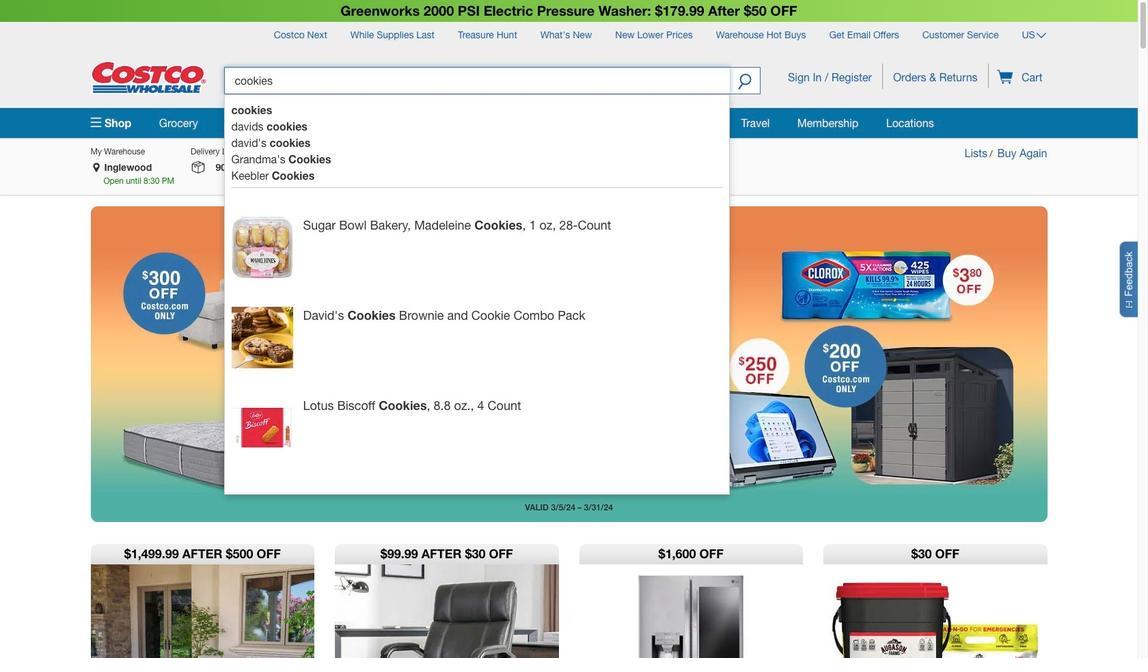 Task type: vqa. For each thing, say whether or not it's contained in the screenshot.
per
no



Task type: locate. For each thing, give the bounding box(es) containing it.
main element
[[91, 108, 1048, 138]]

Search text field
[[224, 67, 730, 94]]

lg 28 cu. ft. smart wi-fi enabled instaview door-in-door french door refrigerator image
[[580, 565, 803, 659]]

Search text field
[[224, 67, 730, 94]]

true innovations mid-back manager chair image
[[335, 565, 559, 659]]



Task type: describe. For each thing, give the bounding box(es) containing it.
search image
[[738, 73, 752, 92]]

augason farms deluxe 30-day emergency food supply 5-gallon survival food with 72-hour be ready "on-the-go" kit (226 total servings) image
[[824, 565, 1048, 659]]

costco us homepage image
[[91, 61, 207, 94]]

sunvilla harrington 4-piece outdoor seating set image
[[91, 565, 315, 659]]

member only savings in warehouse and online image
[[91, 248, 1048, 493]]



